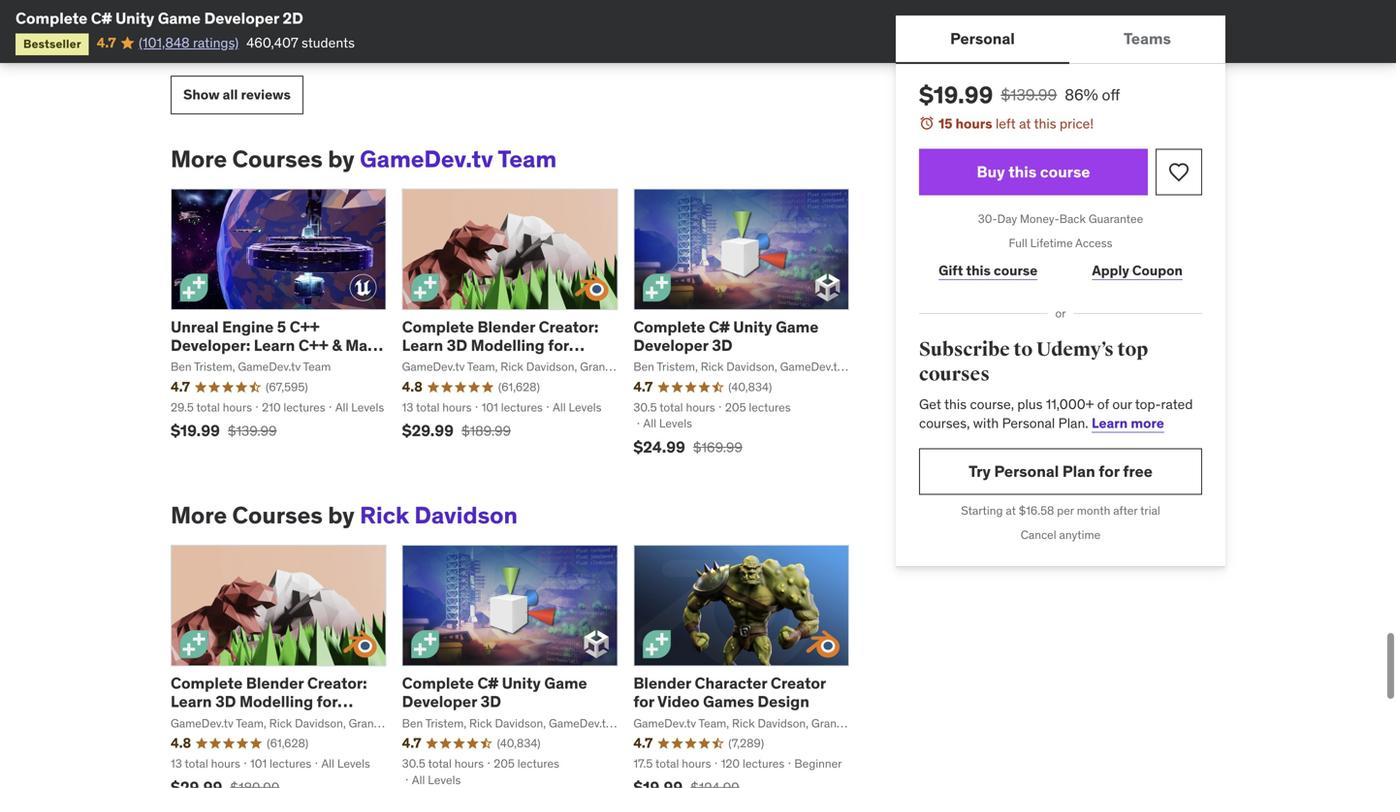 Task type: describe. For each thing, give the bounding box(es) containing it.
61628 reviews element for the topmost complete blender creator: learn 3d modelling for beginners link
[[498, 379, 540, 396]]

30-day money-back guarantee full lifetime access
[[979, 212, 1144, 251]]

0 vertical spatial developer
[[204, 8, 279, 28]]

by for rick
[[328, 501, 355, 530]]

0 horizontal spatial game
[[158, 8, 201, 28]]

blender character creator for video games design gamedev.tv team, rick davidson, grant abbitt
[[634, 674, 841, 748]]

2 vertical spatial game
[[545, 674, 588, 694]]

0 vertical spatial team
[[498, 144, 557, 173]]

trial
[[1141, 503, 1161, 518]]

30.5 total hours for right '40834 reviews' element
[[634, 400, 716, 415]]

1 horizontal spatial 13
[[402, 400, 414, 415]]

$24.99 $169.99
[[634, 437, 743, 457]]

this for gift this course
[[967, 262, 991, 279]]

1 horizontal spatial 40834 reviews element
[[729, 379, 772, 396]]

210 lectures
[[262, 400, 326, 415]]

(101,848
[[139, 34, 190, 51]]

total for right '40834 reviews' element
[[660, 400, 683, 415]]

all
[[223, 86, 238, 103]]

2 vertical spatial c#
[[478, 674, 499, 694]]

apply coupon button
[[1073, 251, 1203, 290]]

1 horizontal spatial unity
[[502, 674, 541, 694]]

86%
[[1065, 85, 1099, 105]]

price!
[[1060, 115, 1094, 132]]

rick davidson link
[[360, 501, 518, 530]]

access
[[1076, 236, 1113, 251]]

unreal
[[171, 317, 219, 337]]

lectures for blender character creator for video games design link
[[743, 757, 785, 772]]

all for "unreal engine 5 c++ developer: learn c++ & make video games" link
[[335, 400, 349, 415]]

mark review by vũ đức d. as helpful image
[[225, 26, 244, 45]]

0 vertical spatial 13 total hours
[[402, 400, 472, 415]]

more for more courses by gamedev.tv team
[[171, 144, 227, 173]]

coupon
[[1133, 262, 1183, 279]]

cancel
[[1021, 527, 1057, 542]]

7289 reviews element
[[729, 736, 765, 752]]

gamedev.tv inside blender character creator for video games design gamedev.tv team, rick davidson, grant abbitt
[[634, 716, 696, 731]]

try
[[969, 462, 991, 481]]

2d
[[283, 8, 303, 28]]

1 horizontal spatial tristem,
[[426, 716, 467, 731]]

4.7 for bottom '40834 reviews' element
[[402, 735, 422, 752]]

guarantee
[[1089, 212, 1144, 227]]

teams button
[[1070, 16, 1226, 62]]

1 horizontal spatial ben
[[402, 716, 423, 731]]

15
[[939, 115, 953, 132]]

2 horizontal spatial developer
[[634, 336, 709, 356]]

grant inside blender character creator for video games design gamedev.tv team, rick davidson, grant abbitt
[[812, 716, 841, 731]]

$19.99 for $19.99 $139.99 86% off
[[920, 81, 994, 110]]

creator
[[771, 674, 826, 694]]

1 horizontal spatial developer
[[402, 692, 477, 712]]

(67,595)
[[266, 380, 308, 395]]

off
[[1102, 85, 1121, 105]]

buy this course button
[[920, 149, 1148, 196]]

1 vertical spatial 13 total hours
[[171, 757, 240, 772]]

character
[[695, 674, 768, 694]]

design
[[758, 692, 810, 712]]

$16.58
[[1019, 503, 1055, 518]]

teams
[[1124, 29, 1172, 48]]

hours for 61628 reviews element related to bottommost complete blender creator: learn 3d modelling for beginners link
[[211, 757, 240, 772]]

2 horizontal spatial game
[[776, 317, 819, 337]]

hours for 67595 reviews element
[[223, 400, 252, 415]]

make
[[346, 336, 385, 356]]

(61,628) for 61628 reviews element associated with the topmost complete blender creator: learn 3d modelling for beginners link
[[498, 380, 540, 395]]

0 horizontal spatial c#
[[91, 8, 112, 28]]

courses
[[920, 363, 990, 387]]

120 lectures
[[721, 757, 785, 772]]

this for get this course, plus 11,000+ of our top-rated courses, with personal plan.
[[945, 396, 967, 413]]

blender character creator for video games design link
[[634, 674, 826, 712]]

reviews
[[241, 86, 291, 103]]

modelling for bottommost complete blender creator: learn 3d modelling for beginners link
[[240, 692, 313, 712]]

apply coupon
[[1093, 262, 1183, 279]]

show
[[183, 86, 220, 103]]

get
[[920, 396, 942, 413]]

$29.99
[[402, 421, 454, 441]]

anytime
[[1060, 527, 1101, 542]]

try personal plan for free
[[969, 462, 1153, 481]]

&
[[332, 336, 342, 356]]

more courses by gamedev.tv team
[[171, 144, 557, 173]]

rated
[[1162, 396, 1194, 413]]

show all reviews
[[183, 86, 291, 103]]

4.7 for right '40834 reviews' element
[[634, 378, 653, 396]]

(101,848 ratings)
[[139, 34, 239, 51]]

1 horizontal spatial gary
[[667, 376, 692, 391]]

0 horizontal spatial ben
[[171, 360, 192, 375]]

all for the topmost complete blender creator: learn 3d modelling for beginners link
[[553, 400, 566, 415]]

101 for 61628 reviews element associated with the topmost complete blender creator: learn 3d modelling for beginners link
[[482, 400, 498, 415]]

1 vertical spatial 40834 reviews element
[[497, 736, 541, 752]]

show all reviews button
[[171, 75, 303, 114]]

$19.99 for $19.99 $139.99
[[171, 421, 220, 441]]

try personal plan for free link
[[920, 449, 1203, 495]]

davidson, inside blender character creator for video games design gamedev.tv team, rick davidson, grant abbitt
[[758, 716, 809, 731]]

0 vertical spatial complete blender creator: learn 3d modelling for beginners link
[[402, 317, 599, 374]]

2 horizontal spatial tristem,
[[657, 360, 698, 375]]

of
[[1098, 396, 1110, 413]]

15 hours left at this price!
[[939, 115, 1094, 132]]

5
[[277, 317, 286, 337]]

get this course, plus 11,000+ of our top-rated courses, with personal plan.
[[920, 396, 1194, 432]]

210
[[262, 400, 281, 415]]

unreal engine 5 c++ developer: learn c++ & make video games
[[171, 317, 385, 374]]

top
[[1118, 338, 1149, 362]]

0 vertical spatial pettie
[[694, 376, 726, 391]]

c++ left '&'
[[299, 336, 329, 356]]

more
[[1131, 415, 1165, 432]]

abbitt inside blender character creator for video games design gamedev.tv team, rick davidson, grant abbitt
[[634, 733, 666, 748]]

per
[[1058, 503, 1075, 518]]

personal button
[[896, 16, 1070, 62]]

left
[[996, 115, 1016, 132]]

1 vertical spatial pettie
[[463, 733, 494, 748]]

gamedev.tv team link
[[360, 144, 557, 173]]

with
[[974, 415, 999, 432]]

after
[[1114, 503, 1138, 518]]

our
[[1113, 396, 1133, 413]]

lectures for bottommost complete blender creator: learn 3d modelling for beginners link
[[270, 757, 312, 772]]

total for 7289 reviews element
[[656, 757, 679, 772]]

video inside blender character creator for video games design gamedev.tv team, rick davidson, grant abbitt
[[658, 692, 700, 712]]

$19.99 $139.99
[[171, 421, 277, 441]]

1 vertical spatial 4.8
[[171, 735, 191, 752]]

(40,834) for bottom '40834 reviews' element
[[497, 736, 541, 751]]

1 vertical spatial complete blender creator: learn 3d modelling for beginners
[[171, 674, 367, 731]]

1 horizontal spatial complete blender creator: learn 3d modelling for beginners
[[402, 317, 599, 374]]

at inside starting at $16.58 per month after trial cancel anytime
[[1006, 503, 1016, 518]]

games inside blender character creator for video games design gamedev.tv team, rick davidson, grant abbitt
[[703, 692, 754, 712]]

learn inside unreal engine 5 c++ developer: learn c++ & make video games
[[254, 336, 295, 356]]

personal inside get this course, plus 11,000+ of our top-rated courses, with personal plan.
[[1003, 415, 1056, 432]]

gift this course
[[939, 262, 1038, 279]]

2 horizontal spatial c#
[[709, 317, 730, 337]]

101 lectures for bottommost complete blender creator: learn 3d modelling for beginners link
[[250, 757, 312, 772]]

0 horizontal spatial tristem,
[[194, 360, 235, 375]]

this for buy this course
[[1009, 162, 1037, 182]]

30.5 for right '40834 reviews' element
[[634, 400, 657, 415]]

0 horizontal spatial grant
[[349, 716, 378, 731]]

$189.99
[[462, 423, 511, 440]]

1 vertical spatial complete blender creator: learn 3d modelling for beginners link
[[171, 674, 367, 731]]

total for 67595 reviews element
[[196, 400, 220, 415]]

205 for bottom '40834 reviews' element
[[494, 757, 515, 772]]

complete c# unity game developer 3d link for bottom '40834 reviews' element
[[402, 674, 588, 712]]

blender inside blender character creator for video games design gamedev.tv team, rick davidson, grant abbitt
[[634, 674, 692, 694]]

more courses by rick davidson
[[171, 501, 518, 530]]

plus
[[1018, 396, 1043, 413]]

lectures for the topmost complete blender creator: learn 3d modelling for beginners link
[[501, 400, 543, 415]]

205 for right '40834 reviews' element
[[725, 400, 746, 415]]

120
[[721, 757, 740, 772]]

day
[[998, 212, 1018, 227]]

205 lectures all levels for right '40834 reviews' element
[[644, 400, 791, 431]]

this left price!
[[1035, 115, 1057, 132]]

complete c# unity game developer 3d link for right '40834 reviews' element
[[634, 317, 819, 356]]

hours for bottom '40834 reviews' element
[[455, 757, 484, 772]]

or
[[1056, 306, 1067, 321]]

$139.99 for $19.99 $139.99
[[228, 423, 277, 440]]

learn more link
[[1092, 415, 1165, 432]]

lectures for "unreal engine 5 c++ developer: learn c++ & make video games" link
[[284, 400, 326, 415]]

video inside unreal engine 5 c++ developer: learn c++ & make video games
[[171, 354, 213, 374]]

plan.
[[1059, 415, 1089, 432]]

1 vertical spatial gamedev.tv team, rick davidson, grant abbitt
[[171, 716, 378, 748]]

0 horizontal spatial complete c# unity game developer 3d ben tristem, rick davidson, gamedev.tv team, gary pettie
[[402, 674, 612, 748]]

2 horizontal spatial unity
[[734, 317, 773, 337]]

0 horizontal spatial abbitt
[[171, 733, 203, 748]]

(61,628) for 61628 reviews element related to bottommost complete blender creator: learn 3d modelling for beginners link
[[267, 736, 309, 751]]

starting at $16.58 per month after trial cancel anytime
[[961, 503, 1161, 542]]

0 vertical spatial unity
[[115, 8, 154, 28]]

$139.99 for $19.99 $139.99 86% off
[[1001, 85, 1058, 105]]

4.7 for 67595 reviews element
[[171, 378, 190, 396]]

all levels for gamedev.tv team
[[335, 400, 384, 415]]

1 horizontal spatial gamedev.tv team, rick davidson, grant abbitt
[[402, 360, 610, 391]]

61628 reviews element for bottommost complete blender creator: learn 3d modelling for beginners link
[[267, 736, 309, 752]]

30-
[[979, 212, 998, 227]]

$169.99
[[693, 439, 743, 456]]

lifetime
[[1031, 236, 1073, 251]]



Task type: vqa. For each thing, say whether or not it's contained in the screenshot.
top /eval/build/main
no



Task type: locate. For each thing, give the bounding box(es) containing it.
1 by from the top
[[328, 144, 355, 173]]

0 horizontal spatial (40,834)
[[497, 736, 541, 751]]

rick inside blender character creator for video games design gamedev.tv team, rick davidson, grant abbitt
[[732, 716, 755, 731]]

2 horizontal spatial grant
[[812, 716, 841, 731]]

101 lectures
[[482, 400, 543, 415], [250, 757, 312, 772]]

0 vertical spatial 30.5 total hours
[[634, 400, 716, 415]]

1 vertical spatial 101 lectures
[[250, 757, 312, 772]]

13 total hours
[[402, 400, 472, 415], [171, 757, 240, 772]]

0 vertical spatial 40834 reviews element
[[729, 379, 772, 396]]

personal inside button
[[951, 29, 1015, 48]]

ratings)
[[193, 34, 239, 51]]

beginners for bottommost complete blender creator: learn 3d modelling for beginners link
[[171, 711, 246, 731]]

0 horizontal spatial 30.5 total hours
[[402, 757, 484, 772]]

1 horizontal spatial games
[[703, 692, 754, 712]]

pettie
[[694, 376, 726, 391], [463, 733, 494, 748]]

course
[[1041, 162, 1091, 182], [994, 262, 1038, 279]]

video
[[171, 354, 213, 374], [658, 692, 700, 712]]

0 horizontal spatial 101 lectures
[[250, 757, 312, 772]]

1 vertical spatial complete c# unity game developer 3d ben tristem, rick davidson, gamedev.tv team, gary pettie
[[402, 674, 612, 748]]

1 vertical spatial (40,834)
[[497, 736, 541, 751]]

for inside blender character creator for video games design gamedev.tv team, rick davidson, grant abbitt
[[634, 692, 655, 712]]

course,
[[970, 396, 1015, 413]]

3d
[[447, 336, 468, 356], [712, 336, 733, 356], [215, 692, 236, 712], [481, 692, 501, 712]]

1 horizontal spatial abbitt
[[402, 376, 434, 391]]

4.7 for 7289 reviews element
[[634, 735, 653, 752]]

0 horizontal spatial complete c# unity game developer 3d link
[[402, 674, 588, 712]]

2 vertical spatial personal
[[995, 462, 1060, 481]]

205 lectures all levels
[[644, 400, 791, 431], [412, 757, 560, 788]]

1 vertical spatial $139.99
[[228, 423, 277, 440]]

tristem,
[[194, 360, 235, 375], [657, 360, 698, 375], [426, 716, 467, 731]]

tab list
[[896, 16, 1226, 64]]

0 vertical spatial more
[[171, 144, 227, 173]]

all for bottommost complete blender creator: learn 3d modelling for beginners link
[[322, 757, 335, 772]]

students
[[302, 34, 355, 51]]

personal down plus
[[1003, 415, 1056, 432]]

this right the gift
[[967, 262, 991, 279]]

developer:
[[171, 336, 250, 356]]

gary
[[667, 376, 692, 391], [436, 733, 460, 748]]

personal up '$16.58' at the bottom of the page
[[995, 462, 1060, 481]]

1 vertical spatial modelling
[[240, 692, 313, 712]]

course down full
[[994, 262, 1038, 279]]

1 vertical spatial developer
[[634, 336, 709, 356]]

0 vertical spatial video
[[171, 354, 213, 374]]

modelling
[[471, 336, 545, 356], [240, 692, 313, 712]]

games inside unreal engine 5 c++ developer: learn c++ & make video games
[[216, 354, 267, 374]]

engine
[[222, 317, 274, 337]]

0 horizontal spatial modelling
[[240, 692, 313, 712]]

buy
[[977, 162, 1006, 182]]

460,407 students
[[246, 34, 355, 51]]

0 horizontal spatial 40834 reviews element
[[497, 736, 541, 752]]

2 courses from the top
[[232, 501, 323, 530]]

davidson
[[415, 501, 518, 530]]

personal
[[951, 29, 1015, 48], [1003, 415, 1056, 432], [995, 462, 1060, 481]]

$139.99 down 210
[[228, 423, 277, 440]]

0 vertical spatial at
[[1020, 115, 1032, 132]]

0 horizontal spatial 13
[[171, 757, 182, 772]]

more down show
[[171, 144, 227, 173]]

1 vertical spatial personal
[[1003, 415, 1056, 432]]

this up 'courses,'
[[945, 396, 967, 413]]

complete c# unity game developer 3d ben tristem, rick davidson, gamedev.tv team, gary pettie
[[634, 317, 843, 391], [402, 674, 612, 748]]

mark review by vũ đức d. as unhelpful image
[[262, 26, 281, 45]]

courses
[[232, 144, 323, 173], [232, 501, 323, 530]]

course up back
[[1041, 162, 1091, 182]]

0 vertical spatial complete c# unity game developer 3d link
[[634, 317, 819, 356]]

games
[[216, 354, 267, 374], [703, 692, 754, 712]]

0 horizontal spatial pettie
[[463, 733, 494, 748]]

top-
[[1136, 396, 1162, 413]]

this right buy
[[1009, 162, 1037, 182]]

course for buy this course
[[1041, 162, 1091, 182]]

$19.99 up 15
[[920, 81, 994, 110]]

$24.99
[[634, 437, 686, 457]]

67595 reviews element
[[266, 379, 308, 396]]

0 vertical spatial $139.99
[[1001, 85, 1058, 105]]

1 horizontal spatial c#
[[478, 674, 499, 694]]

personal up '$19.99 $139.99 86% off'
[[951, 29, 1015, 48]]

courses for rick davidson
[[232, 501, 323, 530]]

0 vertical spatial gary
[[667, 376, 692, 391]]

learn more
[[1092, 415, 1165, 432]]

$139.99
[[1001, 85, 1058, 105], [228, 423, 277, 440]]

total
[[196, 400, 220, 415], [416, 400, 440, 415], [660, 400, 683, 415], [185, 757, 208, 772], [428, 757, 452, 772], [656, 757, 679, 772]]

course inside button
[[1041, 162, 1091, 182]]

$19.99
[[920, 81, 994, 110], [171, 421, 220, 441]]

this inside "link"
[[967, 262, 991, 279]]

this
[[1035, 115, 1057, 132], [1009, 162, 1037, 182], [967, 262, 991, 279], [945, 396, 967, 413]]

bestseller
[[23, 36, 81, 51]]

1 horizontal spatial 61628 reviews element
[[498, 379, 540, 396]]

c++ right 5
[[290, 317, 320, 337]]

101 for 61628 reviews element related to bottommost complete blender creator: learn 3d modelling for beginners link
[[250, 757, 267, 772]]

0 horizontal spatial 4.8
[[171, 735, 191, 752]]

total for bottom '40834 reviews' element
[[428, 757, 452, 772]]

1 horizontal spatial at
[[1020, 115, 1032, 132]]

1 horizontal spatial $19.99
[[920, 81, 994, 110]]

gamedev.tv
[[360, 144, 494, 173], [238, 360, 301, 375], [402, 360, 465, 375], [781, 360, 843, 375], [171, 716, 233, 731], [549, 716, 612, 731], [634, 716, 696, 731]]

1 horizontal spatial complete c# unity game developer 3d ben tristem, rick davidson, gamedev.tv team, gary pettie
[[634, 317, 843, 391]]

0 vertical spatial complete c# unity game developer 3d ben tristem, rick davidson, gamedev.tv team, gary pettie
[[634, 317, 843, 391]]

61628 reviews element
[[498, 379, 540, 396], [267, 736, 309, 752]]

games down engine
[[216, 354, 267, 374]]

at
[[1020, 115, 1032, 132], [1006, 503, 1016, 518]]

0 vertical spatial 13
[[402, 400, 414, 415]]

team,
[[467, 360, 498, 375], [634, 376, 664, 391], [236, 716, 267, 731], [699, 716, 730, 731], [402, 733, 433, 748]]

1 horizontal spatial grant
[[580, 360, 610, 375]]

course inside "link"
[[994, 262, 1038, 279]]

beginner
[[795, 757, 842, 772]]

(7,289)
[[729, 736, 765, 751]]

plan
[[1063, 462, 1096, 481]]

more down $19.99 $139.99
[[171, 501, 227, 530]]

hours for 61628 reviews element associated with the topmost complete blender creator: learn 3d modelling for beginners link
[[443, 400, 472, 415]]

0 horizontal spatial 101
[[250, 757, 267, 772]]

0 horizontal spatial beginners
[[171, 711, 246, 731]]

more for more courses by rick davidson
[[171, 501, 227, 530]]

video up 17.5 total hours
[[658, 692, 700, 712]]

2 horizontal spatial abbitt
[[634, 733, 666, 748]]

games up (7,289)
[[703, 692, 754, 712]]

0 vertical spatial 30.5
[[634, 400, 657, 415]]

1 vertical spatial at
[[1006, 503, 1016, 518]]

0 vertical spatial 101
[[482, 400, 498, 415]]

0 horizontal spatial creator:
[[307, 674, 367, 694]]

$139.99 inside '$19.99 $139.99 86% off'
[[1001, 85, 1058, 105]]

2 vertical spatial unity
[[502, 674, 541, 694]]

learn
[[254, 336, 295, 356], [402, 336, 443, 356], [1092, 415, 1128, 432], [171, 692, 212, 712]]

0 horizontal spatial video
[[171, 354, 213, 374]]

by for gamedev.tv
[[328, 144, 355, 173]]

1 vertical spatial (61,628)
[[267, 736, 309, 751]]

1 vertical spatial game
[[776, 317, 819, 337]]

11,000+
[[1047, 396, 1095, 413]]

tab list containing personal
[[896, 16, 1226, 64]]

creator:
[[539, 317, 599, 337], [307, 674, 367, 694]]

0 vertical spatial $19.99
[[920, 81, 994, 110]]

1 horizontal spatial (61,628)
[[498, 380, 540, 395]]

at right 'left'
[[1020, 115, 1032, 132]]

2 horizontal spatial ben
[[634, 360, 655, 375]]

1 vertical spatial 101
[[250, 757, 267, 772]]

1 vertical spatial team
[[303, 360, 331, 375]]

creator: for the topmost complete blender creator: learn 3d modelling for beginners link
[[539, 317, 599, 337]]

101
[[482, 400, 498, 415], [250, 757, 267, 772]]

1 vertical spatial 61628 reviews element
[[267, 736, 309, 752]]

1 vertical spatial c#
[[709, 317, 730, 337]]

course for gift this course
[[994, 262, 1038, 279]]

1 horizontal spatial (40,834)
[[729, 380, 772, 395]]

apply
[[1093, 262, 1130, 279]]

this inside get this course, plus 11,000+ of our top-rated courses, with personal plan.
[[945, 396, 967, 413]]

0 horizontal spatial $19.99
[[171, 421, 220, 441]]

all levels
[[335, 400, 384, 415], [553, 400, 602, 415], [322, 757, 370, 772]]

complete c# unity game developer 3d link
[[634, 317, 819, 356], [402, 674, 588, 712]]

29.5
[[171, 400, 194, 415]]

17.5
[[634, 757, 653, 772]]

courses,
[[920, 415, 970, 432]]

developer
[[204, 8, 279, 28], [634, 336, 709, 356], [402, 692, 477, 712]]

0 vertical spatial 4.8
[[402, 378, 423, 396]]

0 horizontal spatial developer
[[204, 8, 279, 28]]

0 vertical spatial 101 lectures
[[482, 400, 543, 415]]

0 horizontal spatial games
[[216, 354, 267, 374]]

courses for gamedev.tv team
[[232, 144, 323, 173]]

video down the unreal
[[171, 354, 213, 374]]

1 vertical spatial $19.99
[[171, 421, 220, 441]]

101 lectures for the topmost complete blender creator: learn 3d modelling for beginners link
[[482, 400, 543, 415]]

rick
[[501, 360, 524, 375], [701, 360, 724, 375], [360, 501, 409, 530], [269, 716, 292, 731], [470, 716, 492, 731], [732, 716, 755, 731]]

2 more from the top
[[171, 501, 227, 530]]

$139.99 up 15 hours left at this price!
[[1001, 85, 1058, 105]]

udemy's
[[1037, 338, 1114, 362]]

0 vertical spatial game
[[158, 8, 201, 28]]

1 vertical spatial gary
[[436, 733, 460, 748]]

1 horizontal spatial 4.8
[[402, 378, 423, 396]]

gamedev.tv team, rick davidson, grant abbitt
[[402, 360, 610, 391], [171, 716, 378, 748]]

1 vertical spatial 30.5 total hours
[[402, 757, 484, 772]]

abbitt
[[402, 376, 434, 391], [171, 733, 203, 748], [634, 733, 666, 748]]

30.5 total hours
[[634, 400, 716, 415], [402, 757, 484, 772]]

wishlist image
[[1168, 161, 1191, 184]]

1 courses from the top
[[232, 144, 323, 173]]

0 horizontal spatial course
[[994, 262, 1038, 279]]

1 vertical spatial games
[[703, 692, 754, 712]]

$139.99 inside $19.99 $139.99
[[228, 423, 277, 440]]

beginners for the topmost complete blender creator: learn 3d modelling for beginners link
[[402, 354, 478, 374]]

0 horizontal spatial (61,628)
[[267, 736, 309, 751]]

unreal engine 5 c++ developer: learn c++ & make video games link
[[171, 317, 385, 374]]

starting
[[961, 503, 1003, 518]]

modelling for the topmost complete blender creator: learn 3d modelling for beginners link
[[471, 336, 545, 356]]

0 horizontal spatial at
[[1006, 503, 1016, 518]]

at left '$16.58' at the bottom of the page
[[1006, 503, 1016, 518]]

0 horizontal spatial 205
[[494, 757, 515, 772]]

blender for 61628 reviews element associated with the topmost complete blender creator: learn 3d modelling for beginners link
[[478, 317, 535, 337]]

ben tristem, gamedev.tv team
[[171, 360, 331, 375]]

1 horizontal spatial game
[[545, 674, 588, 694]]

alarm image
[[920, 115, 935, 131]]

0 vertical spatial personal
[[951, 29, 1015, 48]]

0 vertical spatial beginners
[[402, 354, 478, 374]]

17.5 total hours
[[634, 757, 711, 772]]

1 horizontal spatial complete blender creator: learn 3d modelling for beginners link
[[402, 317, 599, 374]]

1 horizontal spatial 30.5 total hours
[[634, 400, 716, 415]]

free
[[1124, 462, 1153, 481]]

30.5 total hours for bottom '40834 reviews' element
[[402, 757, 484, 772]]

blender for 61628 reviews element related to bottommost complete blender creator: learn 3d modelling for beginners link
[[246, 674, 304, 694]]

hours for right '40834 reviews' element
[[686, 400, 716, 415]]

$29.99 $189.99
[[402, 421, 511, 441]]

complete c# unity game developer 2d
[[16, 8, 303, 28]]

1 more from the top
[[171, 144, 227, 173]]

(61,628)
[[498, 380, 540, 395], [267, 736, 309, 751]]

(40,834) for right '40834 reviews' element
[[729, 380, 772, 395]]

grant
[[580, 360, 610, 375], [349, 716, 378, 731], [812, 716, 841, 731]]

30.5 for bottom '40834 reviews' element
[[402, 757, 426, 772]]

29.5 total hours
[[171, 400, 252, 415]]

0 horizontal spatial 61628 reviews element
[[267, 736, 309, 752]]

1 vertical spatial course
[[994, 262, 1038, 279]]

40834 reviews element
[[729, 379, 772, 396], [497, 736, 541, 752]]

1 vertical spatial 13
[[171, 757, 182, 772]]

$19.99 down the 29.5
[[171, 421, 220, 441]]

buy this course
[[977, 162, 1091, 182]]

1 vertical spatial video
[[658, 692, 700, 712]]

$19.99 $139.99 86% off
[[920, 81, 1121, 110]]

helpful?
[[171, 28, 214, 43]]

1 horizontal spatial modelling
[[471, 336, 545, 356]]

team, inside blender character creator for video games design gamedev.tv team, rick davidson, grant abbitt
[[699, 716, 730, 731]]

1 horizontal spatial 101
[[482, 400, 498, 415]]

this inside button
[[1009, 162, 1037, 182]]

0 vertical spatial 61628 reviews element
[[498, 379, 540, 396]]

creator: for bottommost complete blender creator: learn 3d modelling for beginners link
[[307, 674, 367, 694]]

beginners
[[402, 354, 478, 374], [171, 711, 246, 731]]

hours for 7289 reviews element
[[682, 757, 711, 772]]

full
[[1009, 236, 1028, 251]]

all
[[335, 400, 349, 415], [553, 400, 566, 415], [644, 416, 657, 431], [322, 757, 335, 772], [412, 773, 425, 788]]

2 by from the top
[[328, 501, 355, 530]]

all levels for rick davidson
[[322, 757, 370, 772]]

month
[[1077, 503, 1111, 518]]

0 horizontal spatial gary
[[436, 733, 460, 748]]

davidson,
[[527, 360, 578, 375], [727, 360, 778, 375], [295, 716, 346, 731], [495, 716, 546, 731], [758, 716, 809, 731]]

1 horizontal spatial 101 lectures
[[482, 400, 543, 415]]

subscribe to udemy's top courses
[[920, 338, 1149, 387]]

1 horizontal spatial 13 total hours
[[402, 400, 472, 415]]

205 lectures all levels for bottom '40834 reviews' element
[[412, 757, 560, 788]]



